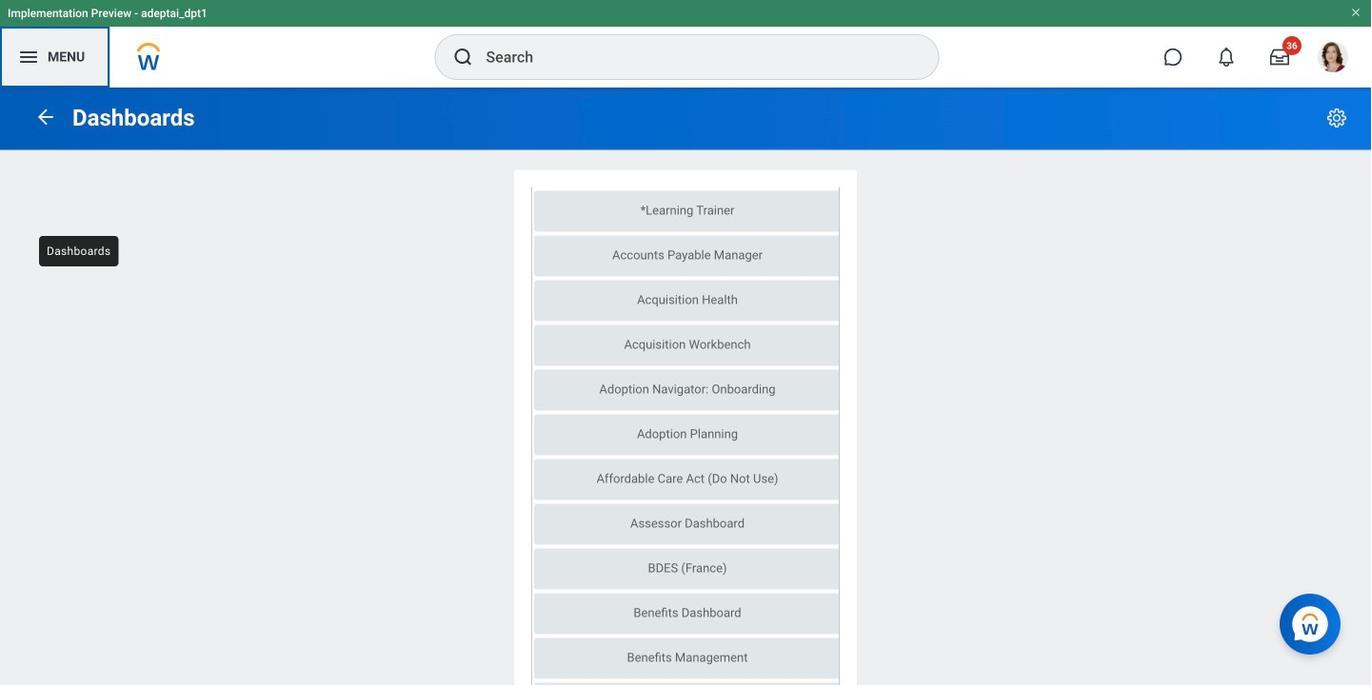 Task type: describe. For each thing, give the bounding box(es) containing it.
previous page image
[[34, 105, 57, 128]]

configure image
[[1326, 107, 1348, 130]]

Search Workday  search field
[[486, 36, 899, 78]]

justify image
[[17, 46, 40, 69]]



Task type: locate. For each thing, give the bounding box(es) containing it.
inbox large image
[[1270, 48, 1289, 67]]

search image
[[452, 46, 475, 69]]

banner
[[0, 0, 1371, 88]]

main content
[[0, 88, 1371, 686]]

close environment banner image
[[1350, 7, 1362, 18]]

notifications large image
[[1217, 48, 1236, 67]]

profile logan mcneil image
[[1318, 42, 1348, 76]]



Task type: vqa. For each thing, say whether or not it's contained in the screenshot.
the bottom location icon
no



